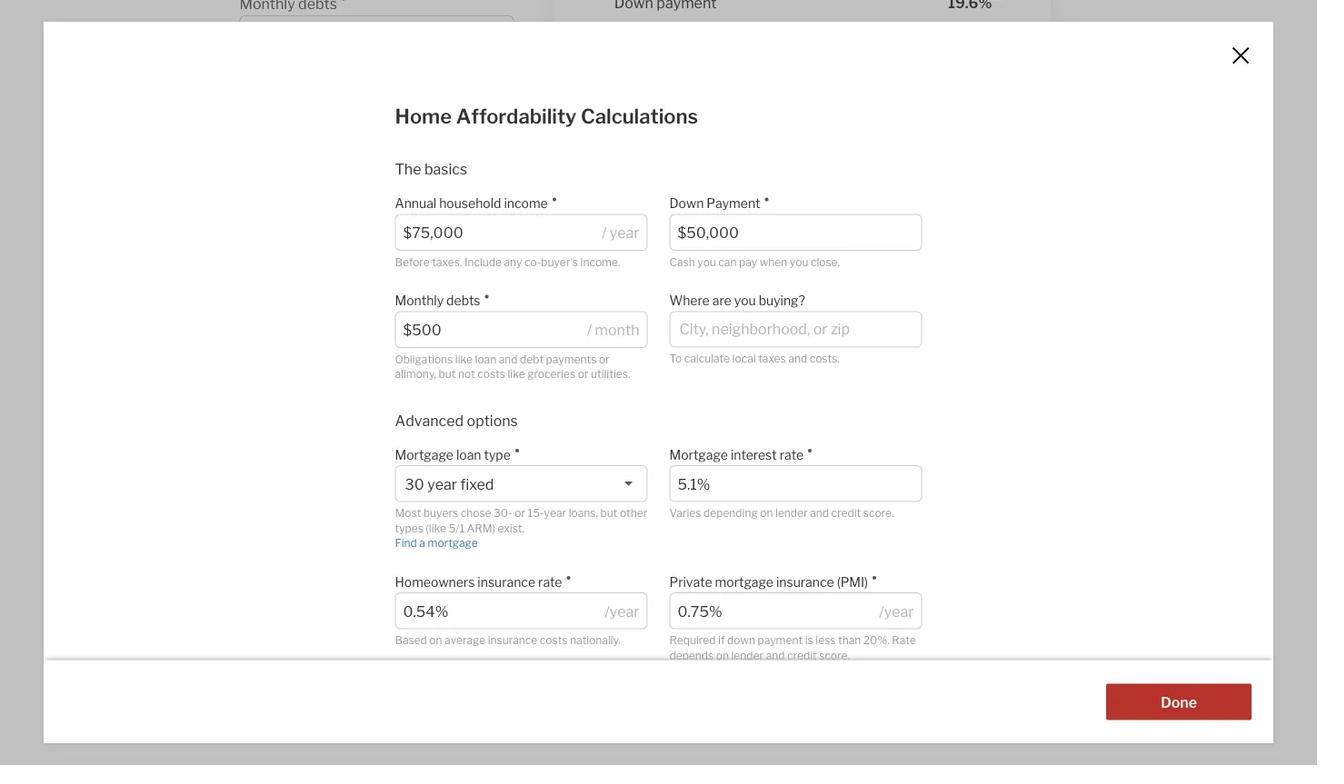 Task type: vqa. For each thing, say whether or not it's contained in the screenshot.


Task type: describe. For each thing, give the bounding box(es) containing it.
the basics
[[395, 160, 467, 178]]

rate for mortgage interest rate
[[780, 447, 804, 463]]

how
[[361, 607, 415, 638]]

your
[[850, 219, 880, 237]]

calculate for the basics
[[684, 352, 730, 365]]

can for down payment text field
[[719, 255, 737, 269]]

local for 19.6%
[[302, 449, 326, 462]]

to calculate local taxes and costs. for 19.6%
[[240, 449, 410, 462]]

1 horizontal spatial mortgage
[[715, 575, 774, 590]]

home inside "button"
[[362, 299, 401, 317]]

1 vertical spatial a
[[325, 255, 333, 273]]

/ for / month
[[587, 321, 592, 339]]

that
[[801, 219, 829, 237]]

to calculate local taxes and costs. for the basics
[[670, 352, 840, 365]]

add for add my home equity
[[307, 299, 335, 317]]

obligations
[[395, 353, 453, 366]]

types
[[395, 522, 424, 535]]

credit inside required if down payment is less than 20%. rate depends on lender and credit score.
[[787, 649, 817, 662]]

but for other
[[601, 507, 618, 520]]

you up do you have a home to sell? on the top of the page
[[268, 219, 286, 232]]

where
[[670, 293, 710, 309]]

are
[[713, 293, 732, 309]]

monthly debts. required field. element for obligations like loan and debt payments or alimony, but not costs like groceries or utilities.
[[395, 284, 639, 311]]

down
[[727, 634, 756, 647]]

private mortgage insurance (pmi)
[[670, 575, 868, 590]]

do
[[240, 255, 259, 273]]

1 horizontal spatial lender
[[776, 507, 808, 520]]

other
[[620, 507, 648, 520]]

15-
[[528, 507, 544, 520]]

to for 19.6%
[[240, 449, 252, 462]]

is
[[805, 634, 814, 647]]

obligations like loan and debt payments or alimony, but not costs like groceries or utilities.
[[395, 353, 630, 381]]

down payment
[[670, 196, 761, 211]]

or inside most buyers chose 30- or 15-year loans, but other types (like 5/1 arm) exist. find a mortgage
[[515, 507, 526, 520]]

chose
[[461, 507, 491, 520]]

varies
[[670, 507, 701, 520]]

30 year fixed
[[405, 475, 494, 493]]

and down mortgage interest rate text field
[[810, 507, 829, 520]]

19.6%
[[470, 120, 514, 138]]

2 horizontal spatial or
[[599, 353, 610, 366]]

0 vertical spatial score.
[[864, 507, 894, 520]]

arm)
[[467, 522, 496, 535]]

1 horizontal spatial like
[[508, 368, 525, 381]]

debts
[[447, 293, 481, 309]]

Down Payment text field
[[678, 224, 914, 242]]

home
[[395, 104, 452, 129]]

0 vertical spatial home
[[337, 255, 375, 273]]

sell?
[[396, 255, 426, 273]]

mortgage interest rate. required field. element
[[670, 438, 913, 465]]

pay for down payment text field
[[739, 255, 758, 269]]

lender inside required if down payment is less than 20%. rate depends on lender and credit score.
[[731, 649, 764, 662]]

based
[[395, 634, 427, 647]]

before taxes. include any co-buyer's income.
[[395, 255, 621, 269]]

and inside required if down payment is less than 20%. rate depends on lender and credit score.
[[766, 649, 785, 662]]

cash. required field. element
[[240, 143, 505, 173]]

rate
[[892, 634, 916, 647]]

we
[[421, 607, 456, 638]]

debt
[[520, 353, 544, 366]]

down
[[670, 196, 704, 211]]

much
[[633, 607, 700, 638]]

exist.
[[498, 522, 525, 535]]

less
[[816, 634, 836, 647]]

Homeowners insurance rate text field
[[403, 603, 599, 620]]

Private mortgage insurance (PMI) text field
[[678, 603, 873, 620]]

homeowners
[[395, 575, 475, 590]]

loans,
[[569, 507, 598, 520]]

depends
[[670, 649, 714, 662]]

find a mortgage link
[[395, 537, 478, 550]]

cash for down payment text field
[[670, 255, 695, 269]]

house
[[705, 607, 779, 638]]

cash you can pay when you close. for cash text field
[[240, 219, 410, 232]]

monthly debts. required field. element for 19.6%
[[240, 0, 505, 15]]

co-
[[525, 255, 541, 269]]

equity
[[404, 299, 447, 317]]

groceries
[[528, 368, 576, 381]]

do you have a home to sell?
[[240, 255, 426, 273]]

fixed
[[460, 475, 494, 493]]

private mortgage insurance (pmi). required field. element
[[670, 565, 913, 593]]

0 horizontal spatial on
[[429, 634, 442, 647]]

year for /
[[610, 224, 640, 242]]

interest
[[731, 447, 777, 463]]

than
[[838, 634, 861, 647]]

costs. for the basics
[[810, 352, 840, 365]]

done button
[[1107, 684, 1252, 720]]

payment
[[707, 196, 761, 211]]

location
[[649, 219, 704, 237]]

close. for down payment text field
[[811, 255, 840, 269]]

homes
[[752, 219, 798, 237]]

payment
[[758, 634, 803, 647]]

buying?
[[759, 293, 805, 309]]

my
[[338, 299, 359, 317]]

1 horizontal spatial costs
[[540, 634, 568, 647]]

30-
[[494, 507, 512, 520]]

home affordability calculations dialog
[[44, 22, 1274, 744]]

1 vertical spatial or
[[578, 368, 589, 381]]

1 vertical spatial loan
[[456, 447, 481, 463]]

year inside most buyers chose 30- or 15-year loans, but other types (like 5/1 arm) exist. find a mortgage
[[544, 507, 567, 520]]

you down down payment text field
[[790, 255, 809, 269]]

/ year
[[602, 224, 640, 242]]

annual household income. required field. element
[[395, 187, 639, 214]]

how we calculate how much house you can afford
[[361, 607, 957, 638]]

fit
[[832, 219, 846, 237]]

(pmi)
[[837, 575, 868, 590]]

taxes for the basics
[[759, 352, 786, 365]]

how
[[576, 607, 627, 638]]

can for cash text field
[[288, 219, 307, 232]]

mortgage inside most buyers chose 30- or 15-year loans, but other types (like 5/1 arm) exist. find a mortgage
[[428, 537, 478, 550]]

based on average insurance costs nationally.
[[395, 634, 621, 647]]

Mortgage interest rate text field
[[678, 475, 914, 493]]

most
[[395, 507, 421, 520]]

affordability
[[456, 104, 577, 129]]

homeowners insurance rate
[[395, 575, 562, 590]]

buyer's
[[541, 255, 578, 269]]



Task type: locate. For each thing, give the bounding box(es) containing it.
year for 30
[[428, 475, 457, 493]]

like down debt
[[508, 368, 525, 381]]

0 horizontal spatial taxes
[[328, 449, 356, 462]]

close. inside home affordability calculations dialog
[[811, 255, 840, 269]]

1 vertical spatial pay
[[739, 255, 758, 269]]

cash
[[240, 219, 265, 232], [670, 255, 695, 269]]

/ up income.
[[602, 224, 607, 242]]

Monthly debts text field
[[403, 321, 582, 339]]

0 horizontal spatial to
[[240, 449, 252, 462]]

1 horizontal spatial calculate
[[462, 607, 571, 638]]

home up my
[[337, 255, 375, 273]]

20%.
[[864, 634, 890, 647]]

you
[[268, 219, 286, 232], [360, 219, 378, 232], [698, 255, 716, 269], [790, 255, 809, 269], [262, 255, 287, 273], [734, 293, 756, 309]]

mortgage for mortgage loan type
[[395, 447, 454, 463]]

0 horizontal spatial local
[[302, 449, 326, 462]]

to calculate local taxes and costs. inside home affordability calculations dialog
[[670, 352, 840, 365]]

taxes.
[[432, 255, 462, 269]]

but
[[439, 368, 456, 381], [601, 507, 618, 520]]

/year for private mortgage insurance (pmi)
[[880, 603, 914, 620]]

1 vertical spatial add
[[307, 299, 335, 317]]

/ left month at the left of page
[[587, 321, 592, 339]]

1 vertical spatial can
[[719, 255, 737, 269]]

a
[[638, 219, 646, 237], [325, 255, 333, 273], [419, 537, 425, 550]]

0 horizontal spatial add
[[307, 299, 335, 317]]

advanced options
[[395, 412, 518, 430]]

0 vertical spatial when
[[330, 219, 357, 232]]

a right have
[[325, 255, 333, 273]]

1 horizontal spatial score.
[[864, 507, 894, 520]]

type
[[484, 447, 511, 463]]

1 vertical spatial like
[[508, 368, 525, 381]]

lender down mortgage interest rate text field
[[776, 507, 808, 520]]

insurance up homeowners insurance rate text field
[[478, 575, 536, 590]]

costs. up 30
[[380, 449, 410, 462]]

None range field
[[614, 96, 992, 120]]

lender
[[776, 507, 808, 520], [731, 649, 764, 662]]

2 vertical spatial or
[[515, 507, 526, 520]]

credit down mortgage interest rate text field
[[832, 507, 861, 520]]

0 vertical spatial close.
[[381, 219, 410, 232]]

can inside home affordability calculations dialog
[[719, 255, 737, 269]]

where are you buying?
[[670, 293, 805, 309]]

mortgage
[[428, 537, 478, 550], [715, 575, 774, 590]]

year right 30
[[428, 475, 457, 493]]

cash for cash text field
[[240, 219, 265, 232]]

score. inside required if down payment is less than 20%. rate depends on lender and credit score.
[[819, 649, 850, 662]]

homeowners insurance rate. required field. element
[[395, 565, 639, 593]]

add
[[607, 219, 635, 237], [307, 299, 335, 317]]

0 vertical spatial calculate
[[684, 352, 730, 365]]

0 vertical spatial but
[[439, 368, 456, 381]]

rate for homeowners insurance rate
[[538, 575, 562, 590]]

you right do
[[262, 255, 287, 273]]

mortgage interest rate
[[670, 447, 804, 463]]

find
[[395, 537, 417, 550]]

cash you can pay when you close. up do you have a home to sell? on the top of the page
[[240, 219, 410, 232]]

2 /year from the left
[[880, 603, 914, 620]]

0 horizontal spatial but
[[439, 368, 456, 381]]

mortgage loan type. required field. element
[[395, 438, 639, 465]]

month
[[595, 321, 640, 339]]

not
[[458, 368, 475, 381]]

loan inside obligations like loan and debt payments or alimony, but not costs like groceries or utilities.
[[475, 353, 497, 366]]

cash you can pay when you close. for down payment text field
[[670, 255, 840, 269]]

1 horizontal spatial to
[[707, 219, 721, 237]]

annual
[[395, 196, 437, 211]]

monthly debts. required field. element containing monthly debts
[[395, 284, 639, 311]]

taxes for 19.6%
[[328, 449, 356, 462]]

add my home equity button
[[240, 289, 514, 326]]

2 horizontal spatial year
[[610, 224, 640, 242]]

add my home equity
[[307, 299, 447, 317]]

0 horizontal spatial /year
[[605, 603, 640, 620]]

rate up homeowners insurance rate text field
[[538, 575, 562, 590]]

0 horizontal spatial rate
[[538, 575, 562, 590]]

1 horizontal spatial rate
[[780, 447, 804, 463]]

1 horizontal spatial local
[[733, 352, 756, 365]]

mortgage up house
[[715, 575, 774, 590]]

0 horizontal spatial cash
[[240, 219, 265, 232]]

but inside obligations like loan and debt payments or alimony, but not costs like groceries or utilities.
[[439, 368, 456, 381]]

/year for homeowners insurance rate
[[605, 603, 640, 620]]

you down cash text field
[[360, 219, 378, 232]]

1 horizontal spatial close.
[[811, 255, 840, 269]]

when inside home affordability calculations dialog
[[760, 255, 788, 269]]

(like
[[426, 522, 446, 535]]

0 horizontal spatial when
[[330, 219, 357, 232]]

home affordability calculations
[[395, 104, 698, 129]]

1 vertical spatial to
[[378, 255, 393, 273]]

and left the mortgage loan type
[[358, 449, 377, 462]]

credit down is
[[787, 649, 817, 662]]

calculate for 19.6%
[[254, 449, 300, 462]]

1 horizontal spatial a
[[419, 537, 425, 550]]

monthly
[[395, 293, 444, 309]]

0 horizontal spatial year
[[428, 475, 457, 493]]

1 horizontal spatial to
[[670, 352, 682, 365]]

nationally.
[[570, 634, 621, 647]]

when up do you have a home to sell? on the top of the page
[[330, 219, 357, 232]]

2 horizontal spatial calculate
[[684, 352, 730, 365]]

/year up the nationally. at the bottom
[[605, 603, 640, 620]]

required if down payment is less than 20%. rate depends on lender and credit score.
[[670, 634, 916, 662]]

costs inside obligations like loan and debt payments or alimony, but not costs like groceries or utilities.
[[478, 368, 505, 381]]

1 vertical spatial but
[[601, 507, 618, 520]]

1 horizontal spatial taxes
[[759, 352, 786, 365]]

when for cash text field
[[330, 219, 357, 232]]

or up the utilities.
[[599, 353, 610, 366]]

calculate inside home affordability calculations dialog
[[684, 352, 730, 365]]

you right are
[[734, 293, 756, 309]]

1 horizontal spatial cash you can pay when you close.
[[670, 255, 840, 269]]

2 vertical spatial calculate
[[462, 607, 571, 638]]

local inside home affordability calculations dialog
[[733, 352, 756, 365]]

1 vertical spatial to calculate local taxes and costs.
[[240, 449, 410, 462]]

payments
[[546, 353, 597, 366]]

pay up have
[[309, 219, 327, 232]]

before
[[395, 255, 430, 269]]

0 horizontal spatial calculate
[[254, 449, 300, 462]]

you can afford
[[784, 607, 957, 638]]

on right based on the bottom of the page
[[429, 634, 442, 647]]

budget
[[883, 219, 932, 237]]

a right the "find"
[[419, 537, 425, 550]]

0 horizontal spatial costs
[[478, 368, 505, 381]]

0 horizontal spatial like
[[455, 353, 473, 366]]

0 vertical spatial mortgage
[[428, 537, 478, 550]]

done
[[1161, 694, 1197, 712]]

if
[[718, 634, 725, 647]]

insurance up private mortgage insurance (pmi) text field
[[776, 575, 834, 590]]

calculate
[[684, 352, 730, 365], [254, 449, 300, 462], [462, 607, 571, 638]]

varies depending on lender and credit score.
[[670, 507, 894, 520]]

can
[[288, 219, 307, 232], [719, 255, 737, 269]]

like up not
[[455, 353, 473, 366]]

0 vertical spatial add
[[607, 219, 635, 237]]

to calculate local taxes and costs.
[[670, 352, 840, 365], [240, 449, 410, 462]]

mortgage down the "5/1"
[[428, 537, 478, 550]]

0 vertical spatial or
[[599, 353, 610, 366]]

to left sell?
[[378, 255, 393, 273]]

1 horizontal spatial /year
[[880, 603, 914, 620]]

lender down down
[[731, 649, 764, 662]]

2 mortgage from the left
[[670, 447, 728, 463]]

rate up mortgage interest rate text field
[[780, 447, 804, 463]]

monthly debts. required field. element
[[240, 0, 505, 15], [395, 284, 639, 311]]

can up have
[[288, 219, 307, 232]]

to for the basics
[[670, 352, 682, 365]]

0 horizontal spatial pay
[[309, 219, 327, 232]]

0 horizontal spatial to
[[378, 255, 393, 273]]

score. down less
[[819, 649, 850, 662]]

5/1
[[449, 522, 465, 535]]

costs. down city, neighborhood, or zip search box at the right
[[810, 352, 840, 365]]

1 horizontal spatial can
[[719, 255, 737, 269]]

or
[[599, 353, 610, 366], [578, 368, 589, 381], [515, 507, 526, 520]]

2 horizontal spatial on
[[760, 507, 773, 520]]

basics
[[425, 160, 467, 178]]

1 vertical spatial to
[[240, 449, 252, 462]]

when down homes
[[760, 255, 788, 269]]

include
[[465, 255, 502, 269]]

0 vertical spatial rate
[[780, 447, 804, 463]]

0 horizontal spatial lender
[[731, 649, 764, 662]]

0 vertical spatial to
[[670, 352, 682, 365]]

utilities.
[[591, 368, 630, 381]]

costs. inside home affordability calculations dialog
[[810, 352, 840, 365]]

local for the basics
[[733, 352, 756, 365]]

local
[[733, 352, 756, 365], [302, 449, 326, 462]]

mortgage for mortgage interest rate
[[670, 447, 728, 463]]

1 horizontal spatial pay
[[739, 255, 758, 269]]

close. down that
[[811, 255, 840, 269]]

0 vertical spatial like
[[455, 353, 473, 366]]

add left my
[[307, 299, 335, 317]]

0 vertical spatial to
[[707, 219, 721, 237]]

when
[[330, 219, 357, 232], [760, 255, 788, 269]]

0 horizontal spatial cash you can pay when you close.
[[240, 219, 410, 232]]

1 vertical spatial costs.
[[380, 449, 410, 462]]

pay inside home affordability calculations dialog
[[739, 255, 758, 269]]

a inside most buyers chose 30- or 15-year loans, but other types (like 5/1 arm) exist. find a mortgage
[[419, 537, 425, 550]]

on
[[760, 507, 773, 520], [429, 634, 442, 647], [716, 649, 729, 662]]

1 horizontal spatial add
[[607, 219, 635, 237]]

add inside add my home equity "button"
[[307, 299, 335, 317]]

cash you can pay when you close. inside home affordability calculations dialog
[[670, 255, 840, 269]]

but left not
[[439, 368, 456, 381]]

pay for cash text field
[[309, 219, 327, 232]]

close.
[[381, 219, 410, 232], [811, 255, 840, 269]]

like
[[455, 353, 473, 366], [508, 368, 525, 381]]

1 vertical spatial cash you can pay when you close.
[[670, 255, 840, 269]]

buyers
[[424, 507, 458, 520]]

and left debt
[[499, 353, 518, 366]]

a left location at the top of the page
[[638, 219, 646, 237]]

0 vertical spatial taxes
[[759, 352, 786, 365]]

cash you can pay when you close. down add a location to see homes that fit your budget
[[670, 255, 840, 269]]

1 vertical spatial home
[[362, 299, 401, 317]]

1 vertical spatial lender
[[731, 649, 764, 662]]

insurance inside private mortgage insurance (pmi). required field. element
[[776, 575, 834, 590]]

1 horizontal spatial or
[[578, 368, 589, 381]]

1 vertical spatial calculate
[[254, 449, 300, 462]]

0 horizontal spatial score.
[[819, 649, 850, 662]]

you up are
[[698, 255, 716, 269]]

and inside obligations like loan and debt payments or alimony, but not costs like groceries or utilities.
[[499, 353, 518, 366]]

/year up rate
[[880, 603, 914, 620]]

1 mortgage from the left
[[395, 447, 454, 463]]

close. for cash text field
[[381, 219, 410, 232]]

1 vertical spatial rate
[[538, 575, 562, 590]]

add for add a location to see homes that fit your budget
[[607, 219, 635, 237]]

home right my
[[362, 299, 401, 317]]

loan
[[475, 353, 497, 366], [456, 447, 481, 463]]

Annual household income text field
[[403, 224, 595, 242]]

year left loans,
[[544, 507, 567, 520]]

pay down "see"
[[739, 255, 758, 269]]

mortgage left interest
[[670, 447, 728, 463]]

1 vertical spatial mortgage
[[715, 575, 774, 590]]

0 vertical spatial a
[[638, 219, 646, 237]]

insurance down homeowners insurance rate text field
[[488, 634, 538, 647]]

but inside most buyers chose 30- or 15-year loans, but other types (like 5/1 arm) exist. find a mortgage
[[601, 507, 618, 520]]

close. down annual
[[381, 219, 410, 232]]

cash up do
[[240, 219, 265, 232]]

rate
[[780, 447, 804, 463], [538, 575, 562, 590]]

the
[[395, 160, 421, 178]]

on right depending
[[760, 507, 773, 520]]

costs.
[[810, 352, 840, 365], [380, 449, 410, 462]]

costs. for 19.6%
[[380, 449, 410, 462]]

year up income.
[[610, 224, 640, 242]]

depending
[[704, 507, 758, 520]]

1 vertical spatial score.
[[819, 649, 850, 662]]

any
[[504, 255, 522, 269]]

add up income.
[[607, 219, 635, 237]]

to inside home affordability calculations dialog
[[670, 352, 682, 365]]

1 horizontal spatial but
[[601, 507, 618, 520]]

to left "see"
[[707, 219, 721, 237]]

0 horizontal spatial can
[[288, 219, 307, 232]]

0 vertical spatial year
[[610, 224, 640, 242]]

0 vertical spatial pay
[[309, 219, 327, 232]]

0 horizontal spatial a
[[325, 255, 333, 273]]

loan left type
[[456, 447, 481, 463]]

score.
[[864, 507, 894, 520], [819, 649, 850, 662]]

household
[[439, 196, 501, 211]]

income
[[504, 196, 548, 211]]

1 vertical spatial credit
[[787, 649, 817, 662]]

score. up the (pmi)
[[864, 507, 894, 520]]

0 vertical spatial credit
[[832, 507, 861, 520]]

mortgage up 30
[[395, 447, 454, 463]]

0 vertical spatial on
[[760, 507, 773, 520]]

options
[[467, 412, 518, 430]]

and down city, neighborhood, or zip search box at the right
[[789, 352, 807, 365]]

can down "see"
[[719, 255, 737, 269]]

on down if at the bottom right of the page
[[716, 649, 729, 662]]

1 vertical spatial monthly debts. required field. element
[[395, 284, 639, 311]]

mortgage loan type
[[395, 447, 511, 463]]

taxes inside home affordability calculations dialog
[[759, 352, 786, 365]]

0 vertical spatial can
[[288, 219, 307, 232]]

1 vertical spatial /
[[587, 321, 592, 339]]

but for not
[[439, 368, 456, 381]]

1 /year from the left
[[605, 603, 640, 620]]

costs left the nationally. at the bottom
[[540, 634, 568, 647]]

see
[[724, 219, 748, 237]]

/ for / year
[[602, 224, 607, 242]]

cash inside home affordability calculations dialog
[[670, 255, 695, 269]]

0 vertical spatial lender
[[776, 507, 808, 520]]

add a location to see homes that fit your budget
[[607, 219, 932, 237]]

annual household income
[[395, 196, 548, 211]]

taxes
[[759, 352, 786, 365], [328, 449, 356, 462]]

1 horizontal spatial when
[[760, 255, 788, 269]]

alimony,
[[395, 368, 436, 381]]

City, neighborhood, or zip search field
[[670, 311, 922, 348]]

0 horizontal spatial credit
[[787, 649, 817, 662]]

advanced
[[395, 412, 464, 430]]

1 horizontal spatial /
[[602, 224, 607, 242]]

1 horizontal spatial mortgage
[[670, 447, 728, 463]]

and down payment
[[766, 649, 785, 662]]

Cash text field
[[255, 185, 499, 202]]

or down payments
[[578, 368, 589, 381]]

cash down location at the top of the page
[[670, 255, 695, 269]]

but left other
[[601, 507, 618, 520]]

or left 15-
[[515, 507, 526, 520]]

insurance inside homeowners insurance rate. required field. element
[[478, 575, 536, 590]]

1 vertical spatial cash
[[670, 255, 695, 269]]

costs right not
[[478, 368, 505, 381]]

1 horizontal spatial credit
[[832, 507, 861, 520]]

0 vertical spatial local
[[733, 352, 756, 365]]

loan up not
[[475, 353, 497, 366]]

when for down payment text field
[[760, 255, 788, 269]]

down payment. required field. element
[[670, 187, 913, 214]]

on inside required if down payment is less than 20%. rate depends on lender and credit score.
[[716, 649, 729, 662]]

0 vertical spatial costs
[[478, 368, 505, 381]]

most buyers chose 30- or 15-year loans, but other types (like 5/1 arm) exist. find a mortgage
[[395, 507, 648, 550]]

0 vertical spatial monthly debts. required field. element
[[240, 0, 505, 15]]

0 vertical spatial loan
[[475, 353, 497, 366]]

1 horizontal spatial on
[[716, 649, 729, 662]]

0 horizontal spatial close.
[[381, 219, 410, 232]]

/year
[[605, 603, 640, 620], [880, 603, 914, 620]]

calculations
[[581, 104, 698, 129]]

monthly debts
[[395, 293, 481, 309]]

0 vertical spatial cash
[[240, 219, 265, 232]]



